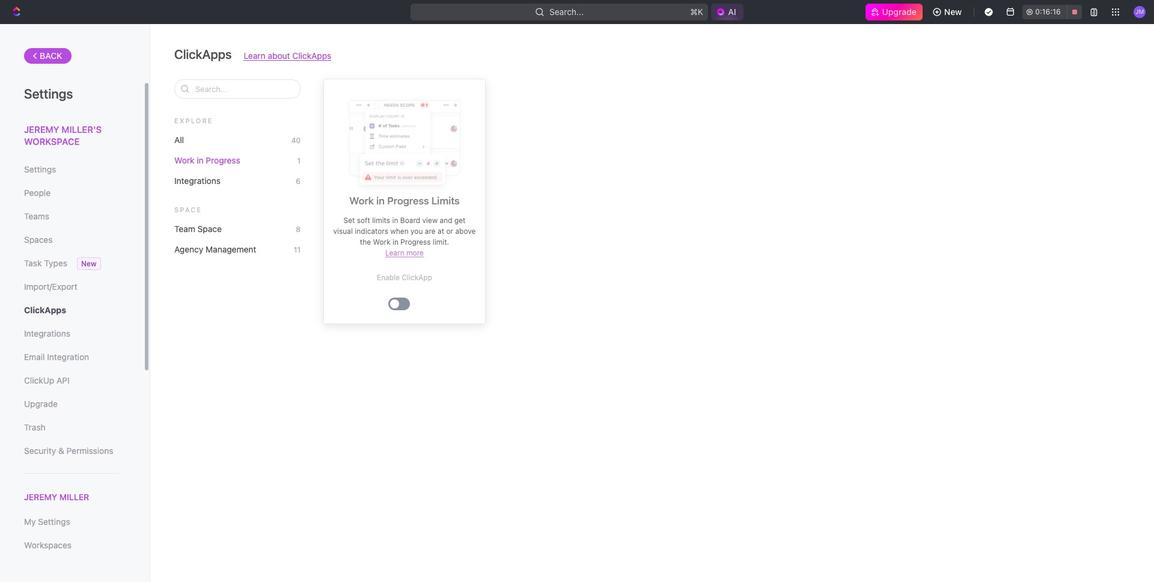 Task type: describe. For each thing, give the bounding box(es) containing it.
clickapps inside settings element
[[24, 305, 66, 315]]

people
[[24, 188, 51, 198]]

2 vertical spatial settings
[[38, 517, 70, 527]]

import/export
[[24, 281, 77, 292]]

explore
[[174, 117, 213, 124]]

0 vertical spatial space
[[174, 206, 202, 214]]

integrations link
[[24, 324, 120, 344]]

clickapps link
[[24, 300, 120, 321]]

Search... text field
[[195, 80, 294, 98]]

and
[[440, 216, 453, 225]]

agency management
[[174, 244, 256, 254]]

0:16:16 button
[[1023, 5, 1083, 19]]

spaces link
[[24, 230, 120, 250]]

40
[[292, 136, 301, 145]]

integrations inside settings element
[[24, 328, 70, 339]]

progress for work in progress
[[206, 155, 240, 165]]

team
[[174, 224, 195, 234]]

my settings
[[24, 517, 70, 527]]

email integration
[[24, 352, 89, 362]]

learn more link
[[386, 248, 424, 257]]

work in progress limits
[[350, 195, 460, 207]]

or
[[446, 227, 454, 236]]

permissions
[[67, 446, 113, 456]]

11
[[294, 245, 301, 254]]

jeremy miller's workspace
[[24, 124, 102, 146]]

clickup
[[24, 375, 54, 386]]

jm
[[1136, 8, 1145, 15]]

learn inside set soft limits in board view and get visual indicators when you are at or above the work in progress limit. learn more
[[386, 248, 405, 257]]

settings link
[[24, 159, 120, 180]]

all
[[174, 135, 184, 145]]

search...
[[550, 7, 584, 17]]

8
[[296, 225, 301, 234]]

jeremy miller
[[24, 492, 89, 502]]

security
[[24, 446, 56, 456]]

api
[[57, 375, 70, 386]]

settings element
[[0, 24, 150, 582]]

1 horizontal spatial upgrade link
[[866, 4, 923, 20]]

new inside settings element
[[81, 259, 97, 268]]

jm button
[[1131, 2, 1150, 22]]

integration
[[47, 352, 89, 362]]

back
[[40, 51, 62, 61]]

are
[[425, 227, 436, 236]]

new button
[[928, 2, 970, 22]]

you
[[411, 227, 423, 236]]

agency
[[174, 244, 203, 254]]

teams link
[[24, 206, 120, 227]]

my settings link
[[24, 512, 120, 532]]

workspaces
[[24, 540, 72, 550]]

in up "limits" at the top of page
[[377, 195, 385, 207]]

work in progress
[[174, 155, 240, 165]]

clickup api
[[24, 375, 70, 386]]

limit.
[[433, 238, 449, 247]]

teams
[[24, 211, 49, 221]]

the
[[360, 238, 371, 247]]

clickup api link
[[24, 370, 120, 391]]

get
[[455, 216, 466, 225]]

trash
[[24, 422, 46, 432]]

view
[[423, 216, 438, 225]]



Task type: vqa. For each thing, say whether or not it's contained in the screenshot.
Task sidebar navigation "tab list"
no



Task type: locate. For each thing, give the bounding box(es) containing it.
1 vertical spatial settings
[[24, 164, 56, 174]]

1 vertical spatial integrations
[[24, 328, 70, 339]]

settings down back link
[[24, 86, 73, 102]]

spaces
[[24, 235, 53, 245]]

0 vertical spatial progress
[[206, 155, 240, 165]]

at
[[438, 227, 444, 236]]

limits
[[432, 195, 460, 207]]

enable
[[377, 273, 400, 282]]

soft
[[357, 216, 370, 225]]

jeremy
[[24, 124, 59, 135], [24, 492, 57, 502]]

2 vertical spatial progress
[[401, 238, 431, 247]]

1 vertical spatial new
[[81, 259, 97, 268]]

ai button
[[712, 4, 744, 20]]

set
[[344, 216, 355, 225]]

2 horizontal spatial clickapps
[[293, 51, 332, 61]]

clickapps
[[174, 47, 232, 61], [293, 51, 332, 61], [24, 305, 66, 315]]

upgrade left new button at the top
[[883, 7, 917, 17]]

2 vertical spatial work
[[373, 238, 391, 247]]

1 vertical spatial upgrade link
[[24, 394, 120, 414]]

email integration link
[[24, 347, 120, 367]]

work down 'all'
[[174, 155, 195, 165]]

enable clickapp
[[377, 273, 432, 282]]

jeremy for jeremy miller
[[24, 492, 57, 502]]

work
[[174, 155, 195, 165], [350, 195, 374, 207], [373, 238, 391, 247]]

task types
[[24, 258, 67, 268]]

miller's
[[62, 124, 102, 135]]

progress down explore
[[206, 155, 240, 165]]

integrations
[[174, 176, 221, 186], [24, 328, 70, 339]]

work for work in progress
[[174, 155, 195, 165]]

clickapps up search... "text field"
[[174, 47, 232, 61]]

upgrade link up trash link
[[24, 394, 120, 414]]

upgrade link left new button at the top
[[866, 4, 923, 20]]

0 horizontal spatial upgrade link
[[24, 394, 120, 414]]

1 vertical spatial progress
[[387, 195, 429, 207]]

clickapp
[[402, 273, 432, 282]]

limits
[[372, 216, 390, 225]]

1 vertical spatial jeremy
[[24, 492, 57, 502]]

learn
[[244, 51, 266, 61], [386, 248, 405, 257]]

clickapps down import/export
[[24, 305, 66, 315]]

integrations up the email integration
[[24, 328, 70, 339]]

more
[[407, 248, 424, 257]]

1 horizontal spatial integrations
[[174, 176, 221, 186]]

1 vertical spatial work
[[350, 195, 374, 207]]

1 vertical spatial space
[[198, 224, 222, 234]]

upgrade
[[883, 7, 917, 17], [24, 399, 58, 409]]

⌘k
[[691, 7, 704, 17]]

security & permissions
[[24, 446, 113, 456]]

0 horizontal spatial integrations
[[24, 328, 70, 339]]

0 vertical spatial learn
[[244, 51, 266, 61]]

upgrade down clickup
[[24, 399, 58, 409]]

new inside button
[[945, 7, 962, 17]]

progress inside set soft limits in board view and get visual indicators when you are at or above the work in progress limit. learn more
[[401, 238, 431, 247]]

learn left about
[[244, 51, 266, 61]]

in up the when
[[392, 216, 398, 225]]

learn left more
[[386, 248, 405, 257]]

when
[[391, 227, 409, 236]]

management
[[206, 244, 256, 254]]

0 vertical spatial new
[[945, 7, 962, 17]]

progress for work in progress limits
[[387, 195, 429, 207]]

work inside set soft limits in board view and get visual indicators when you are at or above the work in progress limit. learn more
[[373, 238, 391, 247]]

email
[[24, 352, 45, 362]]

in
[[197, 155, 204, 165], [377, 195, 385, 207], [392, 216, 398, 225], [393, 238, 399, 247]]

1 horizontal spatial upgrade
[[883, 7, 917, 17]]

progress
[[206, 155, 240, 165], [387, 195, 429, 207], [401, 238, 431, 247]]

trash link
[[24, 417, 120, 438]]

new
[[945, 7, 962, 17], [81, 259, 97, 268]]

jeremy up workspace
[[24, 124, 59, 135]]

0 vertical spatial upgrade link
[[866, 4, 923, 20]]

team space
[[174, 224, 222, 234]]

types
[[44, 258, 67, 268]]

above
[[456, 227, 476, 236]]

0 vertical spatial work
[[174, 155, 195, 165]]

board
[[400, 216, 421, 225]]

in down explore
[[197, 155, 204, 165]]

import/export link
[[24, 277, 120, 297]]

integrations down work in progress
[[174, 176, 221, 186]]

work down indicators
[[373, 238, 391, 247]]

work up the soft
[[350, 195, 374, 207]]

progress up more
[[401, 238, 431, 247]]

0 horizontal spatial clickapps
[[24, 305, 66, 315]]

jeremy for jeremy miller's workspace
[[24, 124, 59, 135]]

about
[[268, 51, 290, 61]]

0 vertical spatial settings
[[24, 86, 73, 102]]

space up team
[[174, 206, 202, 214]]

settings up people
[[24, 164, 56, 174]]

workspaces link
[[24, 535, 120, 556]]

jeremy up my settings
[[24, 492, 57, 502]]

progress up board
[[387, 195, 429, 207]]

back link
[[24, 48, 71, 64]]

1 jeremy from the top
[[24, 124, 59, 135]]

space up 'agency management'
[[198, 224, 222, 234]]

space
[[174, 206, 202, 214], [198, 224, 222, 234]]

1 vertical spatial upgrade
[[24, 399, 58, 409]]

2 jeremy from the top
[[24, 492, 57, 502]]

0:16:16
[[1036, 7, 1061, 16]]

settings
[[24, 86, 73, 102], [24, 164, 56, 174], [38, 517, 70, 527]]

people link
[[24, 183, 120, 203]]

clickapps right about
[[293, 51, 332, 61]]

1 horizontal spatial new
[[945, 7, 962, 17]]

indicators
[[355, 227, 389, 236]]

0 vertical spatial upgrade
[[883, 7, 917, 17]]

0 vertical spatial jeremy
[[24, 124, 59, 135]]

my
[[24, 517, 36, 527]]

security & permissions link
[[24, 441, 120, 461]]

in down the when
[[393, 238, 399, 247]]

upgrade inside settings element
[[24, 399, 58, 409]]

learn about clickapps
[[244, 51, 332, 61]]

1
[[297, 156, 301, 165]]

6
[[296, 177, 301, 186]]

&
[[58, 446, 64, 456]]

1 vertical spatial learn
[[386, 248, 405, 257]]

learn about clickapps link
[[244, 51, 332, 61]]

jeremy inside jeremy miller's workspace
[[24, 124, 59, 135]]

set soft limits in board view and get visual indicators when you are at or above the work in progress limit. learn more
[[334, 216, 476, 257]]

upgrade link
[[866, 4, 923, 20], [24, 394, 120, 414]]

workspace
[[24, 136, 80, 146]]

1 horizontal spatial learn
[[386, 248, 405, 257]]

miller
[[59, 492, 89, 502]]

work for work in progress limits
[[350, 195, 374, 207]]

1 horizontal spatial clickapps
[[174, 47, 232, 61]]

settings right my
[[38, 517, 70, 527]]

0 horizontal spatial learn
[[244, 51, 266, 61]]

0 vertical spatial integrations
[[174, 176, 221, 186]]

0 horizontal spatial new
[[81, 259, 97, 268]]

task
[[24, 258, 42, 268]]

0 horizontal spatial upgrade
[[24, 399, 58, 409]]

ai
[[728, 7, 737, 17]]

visual
[[334, 227, 353, 236]]



